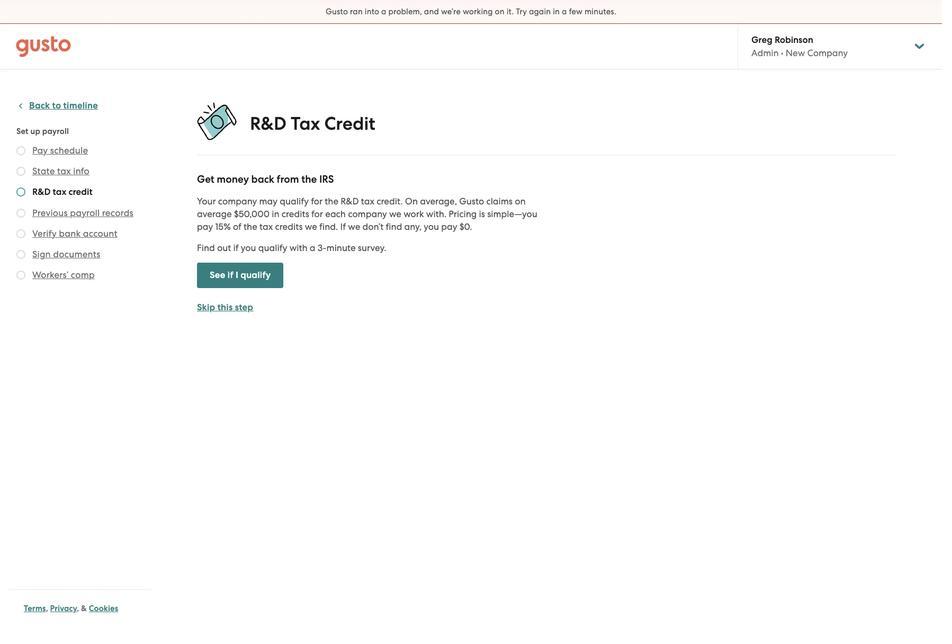 Task type: describe. For each thing, give the bounding box(es) containing it.
set up payroll
[[16, 127, 69, 136]]

home image
[[16, 36, 71, 57]]

again
[[529, 7, 551, 16]]

gusto inside your company may qualify for the r&d tax credit. on average, gusto claims on average $50,000 in credits for each company we work with. pricing is simple—you pay 15% of the tax credits we find. if we don't find any, you pay $0.
[[460, 196, 485, 207]]

tax left credit
[[53, 187, 66, 198]]

this
[[218, 302, 233, 313]]

company
[[808, 48, 849, 58]]

i
[[236, 270, 239, 281]]

don't
[[363, 222, 384, 232]]

working
[[463, 7, 493, 16]]

terms
[[24, 604, 46, 614]]

out
[[217, 243, 231, 253]]

2 , from the left
[[77, 604, 79, 614]]

pricing
[[449, 209, 477, 219]]

claims
[[487, 196, 513, 207]]

r&d for r&d tax credit
[[250, 113, 287, 134]]

privacy
[[50, 604, 77, 614]]

find
[[197, 243, 215, 253]]

work
[[404, 209, 424, 219]]

0 vertical spatial if
[[233, 243, 239, 253]]

new
[[787, 48, 806, 58]]

your
[[197, 196, 216, 207]]

check image for previous
[[16, 209, 25, 218]]

get money back from the irs
[[197, 173, 334, 186]]

workers'
[[32, 270, 69, 280]]

previous payroll records
[[32, 208, 134, 218]]

back to timeline button
[[16, 100, 98, 112]]

back
[[252, 173, 275, 186]]

records
[[102, 208, 134, 218]]

15%
[[215, 222, 231, 232]]

0 vertical spatial for
[[311, 196, 323, 207]]

of
[[233, 222, 242, 232]]

simple—you
[[488, 209, 538, 219]]

credit
[[325, 113, 376, 134]]

your company may qualify for the r&d tax credit. on average, gusto claims on average $50,000 in credits for each company we work with. pricing is simple—you pay 15% of the tax credits we find. if we don't find any, you pay $0.
[[197, 196, 538, 232]]

skip this step
[[197, 302, 253, 313]]

documents
[[53, 249, 100, 260]]

set
[[16, 127, 28, 136]]

we're
[[441, 7, 461, 16]]

pay schedule button
[[32, 144, 88, 157]]

cookies
[[89, 604, 118, 614]]

see if i qualify button
[[197, 263, 284, 288]]

from
[[277, 173, 299, 186]]

you inside your company may qualify for the r&d tax credit. on average, gusto claims on average $50,000 in credits for each company we work with. pricing is simple—you pay 15% of the tax credits we find. if we don't find any, you pay $0.
[[424, 222, 439, 232]]

average
[[197, 209, 232, 219]]

see
[[210, 270, 226, 281]]

few
[[570, 7, 583, 16]]

1 vertical spatial you
[[241, 243, 256, 253]]

previous
[[32, 208, 68, 218]]

credit.
[[377, 196, 403, 207]]

2 horizontal spatial the
[[325, 196, 339, 207]]

r&d inside your company may qualify for the r&d tax credit. on average, gusto claims on average $50,000 in credits for each company we work with. pricing is simple—you pay 15% of the tax credits we find. if we don't find any, you pay $0.
[[341, 196, 359, 207]]

cookies button
[[89, 603, 118, 615]]

and
[[424, 7, 439, 16]]

verify bank account button
[[32, 227, 118, 240]]

back
[[29, 100, 50, 111]]

1 vertical spatial qualify
[[259, 243, 288, 253]]

with
[[290, 243, 308, 253]]

verify
[[32, 228, 57, 239]]

get
[[197, 173, 215, 186]]

find
[[386, 222, 403, 232]]

2 horizontal spatial we
[[390, 209, 402, 219]]

0 horizontal spatial we
[[305, 222, 317, 232]]

is
[[479, 209, 486, 219]]

pay
[[32, 145, 48, 156]]

admin
[[752, 48, 779, 58]]

step
[[235, 302, 253, 313]]

$50,000
[[234, 209, 270, 219]]

find.
[[320, 222, 338, 232]]

tax down $50,000
[[260, 222, 273, 232]]

tax
[[291, 113, 320, 134]]

money
[[217, 173, 249, 186]]

ran
[[350, 7, 363, 16]]

up
[[30, 127, 40, 136]]

check image for workers'
[[16, 271, 25, 280]]

if
[[341, 222, 346, 232]]

0 vertical spatial gusto
[[326, 7, 348, 16]]

1 horizontal spatial company
[[348, 209, 387, 219]]

2 horizontal spatial a
[[562, 7, 567, 16]]

try
[[516, 7, 527, 16]]

greg robinson admin • new company
[[752, 34, 849, 58]]

gusto ran into a problem, and we're working on it. try again in a few minutes.
[[326, 7, 617, 16]]

minute
[[327, 243, 356, 253]]

info
[[73, 166, 90, 177]]

comp
[[71, 270, 95, 280]]

check image for sign
[[16, 250, 25, 259]]

greg
[[752, 34, 773, 46]]

find out if you qualify with a 3-minute survey.
[[197, 243, 387, 253]]

see if i qualify
[[210, 270, 271, 281]]



Task type: vqa. For each thing, say whether or not it's contained in the screenshot.
Payrolls
no



Task type: locate. For each thing, give the bounding box(es) containing it.
you down of
[[241, 243, 256, 253]]

payroll down credit
[[70, 208, 100, 218]]

1 vertical spatial payroll
[[70, 208, 100, 218]]

you down with.
[[424, 222, 439, 232]]

on up simple—you
[[515, 196, 526, 207]]

a right into
[[382, 7, 387, 16]]

check image
[[16, 146, 25, 155], [16, 188, 25, 197], [16, 209, 25, 218], [16, 271, 25, 280]]

payroll inside button
[[70, 208, 100, 218]]

a
[[382, 7, 387, 16], [562, 7, 567, 16], [310, 243, 316, 253]]

r&d down state
[[32, 187, 51, 198]]

workers' comp
[[32, 270, 95, 280]]

minutes.
[[585, 7, 617, 16]]

2 vertical spatial the
[[244, 222, 258, 232]]

1 vertical spatial if
[[228, 270, 234, 281]]

qualify inside button
[[241, 270, 271, 281]]

in right again
[[553, 7, 560, 16]]

$0.
[[460, 222, 473, 232]]

check image left pay
[[16, 146, 25, 155]]

2 check image from the top
[[16, 230, 25, 239]]

1 check image from the top
[[16, 167, 25, 176]]

1 horizontal spatial on
[[515, 196, 526, 207]]

sign
[[32, 249, 51, 260]]

0 horizontal spatial gusto
[[326, 7, 348, 16]]

check image left state
[[16, 167, 25, 176]]

check image for verify
[[16, 230, 25, 239]]

for up the 'find.'
[[312, 209, 323, 219]]

3 check image from the top
[[16, 250, 25, 259]]

the down $50,000
[[244, 222, 258, 232]]

4 check image from the top
[[16, 271, 25, 280]]

if right out
[[233, 243, 239, 253]]

1 horizontal spatial a
[[382, 7, 387, 16]]

previous payroll records button
[[32, 207, 134, 219]]

0 vertical spatial in
[[553, 7, 560, 16]]

the
[[302, 173, 317, 186], [325, 196, 339, 207], [244, 222, 258, 232]]

•
[[782, 48, 784, 58]]

1 horizontal spatial payroll
[[70, 208, 100, 218]]

check image for state
[[16, 167, 25, 176]]

into
[[365, 7, 380, 16]]

tax inside button
[[57, 166, 71, 177]]

1 check image from the top
[[16, 146, 25, 155]]

we left the 'find.'
[[305, 222, 317, 232]]

for
[[311, 196, 323, 207], [312, 209, 323, 219]]

schedule
[[50, 145, 88, 156]]

1 vertical spatial in
[[272, 209, 280, 219]]

2 check image from the top
[[16, 188, 25, 197]]

0 vertical spatial check image
[[16, 167, 25, 176]]

check image
[[16, 167, 25, 176], [16, 230, 25, 239], [16, 250, 25, 259]]

the left irs
[[302, 173, 317, 186]]

1 horizontal spatial we
[[348, 222, 361, 232]]

gusto
[[326, 7, 348, 16], [460, 196, 485, 207]]

0 vertical spatial credits
[[282, 209, 310, 219]]

irs
[[320, 173, 334, 186]]

check image left r&d tax credit
[[16, 188, 25, 197]]

check image left the workers'
[[16, 271, 25, 280]]

robinson
[[775, 34, 814, 46]]

check image left verify
[[16, 230, 25, 239]]

qualify for may
[[280, 196, 309, 207]]

sign documents button
[[32, 248, 100, 261]]

1 horizontal spatial gusto
[[460, 196, 485, 207]]

0 horizontal spatial you
[[241, 243, 256, 253]]

you
[[424, 222, 439, 232], [241, 243, 256, 253]]

company
[[218, 196, 257, 207], [348, 209, 387, 219]]

1 vertical spatial credits
[[275, 222, 303, 232]]

r&d left tax
[[250, 113, 287, 134]]

1 vertical spatial company
[[348, 209, 387, 219]]

gusto up pricing
[[460, 196, 485, 207]]

timeline
[[63, 100, 98, 111]]

1 horizontal spatial you
[[424, 222, 439, 232]]

in inside your company may qualify for the r&d tax credit. on average, gusto claims on average $50,000 in credits for each company we work with. pricing is simple—you pay 15% of the tax credits we find. if we don't find any, you pay $0.
[[272, 209, 280, 219]]

verify bank account
[[32, 228, 118, 239]]

workers' comp button
[[32, 269, 95, 281]]

gusto left ran
[[326, 7, 348, 16]]

to
[[52, 100, 61, 111]]

a left few
[[562, 7, 567, 16]]

2 vertical spatial check image
[[16, 250, 25, 259]]

2 horizontal spatial r&d
[[341, 196, 359, 207]]

qualify inside your company may qualify for the r&d tax credit. on average, gusto claims on average $50,000 in credits for each company we work with. pricing is simple—you pay 15% of the tax credits we find. if we don't find any, you pay $0.
[[280, 196, 309, 207]]

qualify down from
[[280, 196, 309, 207]]

privacy link
[[50, 604, 77, 614]]

0 horizontal spatial on
[[495, 7, 505, 16]]

0 vertical spatial company
[[218, 196, 257, 207]]

on
[[405, 196, 418, 207]]

check image for pay
[[16, 146, 25, 155]]

for down irs
[[311, 196, 323, 207]]

survey.
[[358, 243, 387, 253]]

pay down "average"
[[197, 222, 213, 232]]

1 horizontal spatial in
[[553, 7, 560, 16]]

r&d tax credit list
[[16, 144, 147, 284]]

company up don't
[[348, 209, 387, 219]]

the up the each
[[325, 196, 339, 207]]

tax
[[57, 166, 71, 177], [53, 187, 66, 198], [361, 196, 375, 207], [260, 222, 273, 232]]

r&d tax credit
[[32, 187, 93, 198]]

, left privacy link
[[46, 604, 48, 614]]

0 horizontal spatial company
[[218, 196, 257, 207]]

skip this step button
[[197, 302, 253, 314]]

qualify left with
[[259, 243, 288, 253]]

we right if
[[348, 222, 361, 232]]

1 horizontal spatial the
[[302, 173, 317, 186]]

pay left $0.
[[442, 222, 458, 232]]

r&d
[[250, 113, 287, 134], [32, 187, 51, 198], [341, 196, 359, 207]]

qualify for i
[[241, 270, 271, 281]]

, left the &
[[77, 604, 79, 614]]

0 horizontal spatial in
[[272, 209, 280, 219]]

if left i
[[228, 270, 234, 281]]

on inside your company may qualify for the r&d tax credit. on average, gusto claims on average $50,000 in credits for each company we work with. pricing is simple—you pay 15% of the tax credits we find. if we don't find any, you pay $0.
[[515, 196, 526, 207]]

qualify right i
[[241, 270, 271, 281]]

0 vertical spatial on
[[495, 7, 505, 16]]

0 vertical spatial the
[[302, 173, 317, 186]]

account
[[83, 228, 118, 239]]

1 horizontal spatial ,
[[77, 604, 79, 614]]

state tax info button
[[32, 165, 90, 178]]

we
[[390, 209, 402, 219], [305, 222, 317, 232], [348, 222, 361, 232]]

credit
[[69, 187, 93, 198]]

0 horizontal spatial r&d
[[32, 187, 51, 198]]

may
[[260, 196, 278, 207]]

on
[[495, 7, 505, 16], [515, 196, 526, 207]]

0 horizontal spatial a
[[310, 243, 316, 253]]

check image left previous
[[16, 209, 25, 218]]

bank
[[59, 228, 81, 239]]

terms link
[[24, 604, 46, 614]]

1 horizontal spatial pay
[[442, 222, 458, 232]]

0 horizontal spatial payroll
[[42, 127, 69, 136]]

tax left credit.
[[361, 196, 375, 207]]

it.
[[507, 7, 514, 16]]

tax left info at the left top
[[57, 166, 71, 177]]

0 horizontal spatial ,
[[46, 604, 48, 614]]

1 vertical spatial on
[[515, 196, 526, 207]]

average,
[[420, 196, 457, 207]]

pay schedule
[[32, 145, 88, 156]]

we up find
[[390, 209, 402, 219]]

0 vertical spatial payroll
[[42, 127, 69, 136]]

payroll up the pay schedule
[[42, 127, 69, 136]]

1 vertical spatial for
[[312, 209, 323, 219]]

sign documents
[[32, 249, 100, 260]]

skip
[[197, 302, 215, 313]]

0 vertical spatial you
[[424, 222, 439, 232]]

r&d for r&d tax credit
[[32, 187, 51, 198]]

a left 3-
[[310, 243, 316, 253]]

credits up with
[[282, 209, 310, 219]]

3 check image from the top
[[16, 209, 25, 218]]

in down may
[[272, 209, 280, 219]]

if inside see if i qualify button
[[228, 270, 234, 281]]

2 vertical spatial qualify
[[241, 270, 271, 281]]

on left it.
[[495, 7, 505, 16]]

pay
[[197, 222, 213, 232], [442, 222, 458, 232]]

problem,
[[389, 7, 422, 16]]

3-
[[318, 243, 327, 253]]

0 horizontal spatial the
[[244, 222, 258, 232]]

2 pay from the left
[[442, 222, 458, 232]]

with.
[[427, 209, 447, 219]]

any,
[[405, 222, 422, 232]]

in
[[553, 7, 560, 16], [272, 209, 280, 219]]

1 , from the left
[[46, 604, 48, 614]]

payroll
[[42, 127, 69, 136], [70, 208, 100, 218]]

0 vertical spatial qualify
[[280, 196, 309, 207]]

state tax info
[[32, 166, 90, 177]]

r&d tax credit
[[250, 113, 376, 134]]

1 pay from the left
[[197, 222, 213, 232]]

r&d inside list
[[32, 187, 51, 198]]

r&d up the each
[[341, 196, 359, 207]]

0 horizontal spatial pay
[[197, 222, 213, 232]]

back to timeline
[[29, 100, 98, 111]]

,
[[46, 604, 48, 614], [77, 604, 79, 614]]

1 vertical spatial gusto
[[460, 196, 485, 207]]

state
[[32, 166, 55, 177]]

&
[[81, 604, 87, 614]]

each
[[326, 209, 346, 219]]

company up $50,000
[[218, 196, 257, 207]]

terms , privacy , & cookies
[[24, 604, 118, 614]]

1 vertical spatial check image
[[16, 230, 25, 239]]

1 vertical spatial the
[[325, 196, 339, 207]]

1 horizontal spatial r&d
[[250, 113, 287, 134]]

credits
[[282, 209, 310, 219], [275, 222, 303, 232]]

check image left sign
[[16, 250, 25, 259]]

credits up find out if you qualify with a 3-minute survey.
[[275, 222, 303, 232]]



